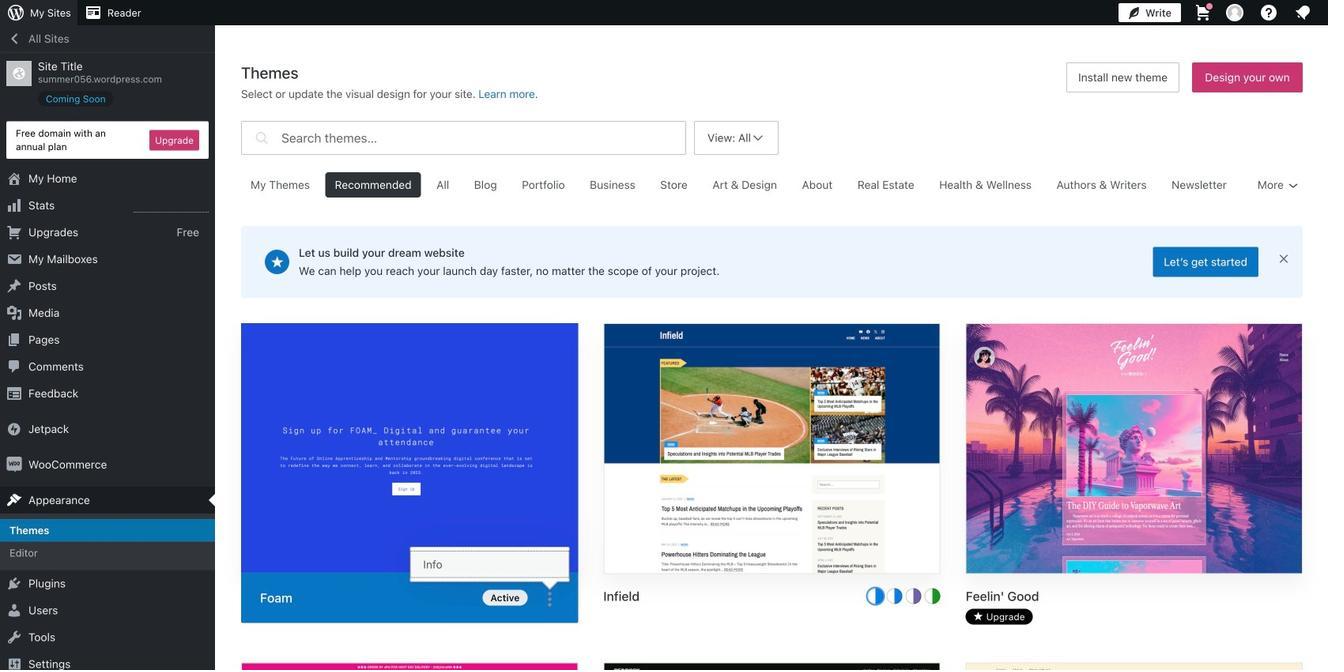 Task type: vqa. For each thing, say whether or not it's contained in the screenshot.
More options for site Site Title 'icon'
no



Task type: locate. For each thing, give the bounding box(es) containing it.
menu
[[411, 548, 569, 582]]

cakely is a business theme perfect for bakers or cake makers with a vibrant colour. image
[[242, 664, 578, 671]]

3 list item from the top
[[1321, 229, 1329, 288]]

list item
[[1321, 81, 1329, 155], [1321, 155, 1329, 229], [1321, 229, 1329, 288]]

tooltip
[[402, 547, 570, 590]]

None search field
[[241, 117, 686, 159]]

2 list item from the top
[[1321, 155, 1329, 229]]

open search image
[[252, 117, 272, 159]]

my shopping cart image
[[1194, 3, 1213, 22]]

img image
[[6, 422, 22, 437], [6, 457, 22, 473]]

manage your notifications image
[[1294, 3, 1313, 22]]

0 vertical spatial img image
[[6, 422, 22, 437]]

1 vertical spatial img image
[[6, 457, 22, 473]]

dismiss image
[[1278, 253, 1291, 265]]

my profile image
[[1226, 4, 1244, 21]]



Task type: describe. For each thing, give the bounding box(es) containing it.
a cheerful wordpress blogging theme dedicated to all things homemade and delightful. image
[[967, 664, 1302, 671]]

1 list item from the top
[[1321, 81, 1329, 155]]

help image
[[1260, 3, 1279, 22]]

1 img image from the top
[[6, 422, 22, 437]]

Search search field
[[282, 122, 686, 154]]

a passionate sports fan blog celebrating your favorite game. image
[[604, 324, 940, 576]]

foam is a simple theme that supports full-site editing. it comes with a set of minimal templates and design settings that can be manipulated through global styles. use it to build something beautiful. image
[[241, 323, 578, 576]]

inspired by the iconic worlds of minecraft and minetest, bedrock is a blog theme that reminds the immersive experience of these games. image
[[604, 664, 940, 671]]

highest hourly views 0 image
[[134, 203, 209, 213]]

2 img image from the top
[[6, 457, 22, 473]]

more options for theme foam image
[[540, 590, 559, 609]]

a blog theme with a bold vaporwave aesthetic. its nostalgic atmosphere pays homage to the 80s and early 90s. image
[[967, 324, 1302, 576]]



